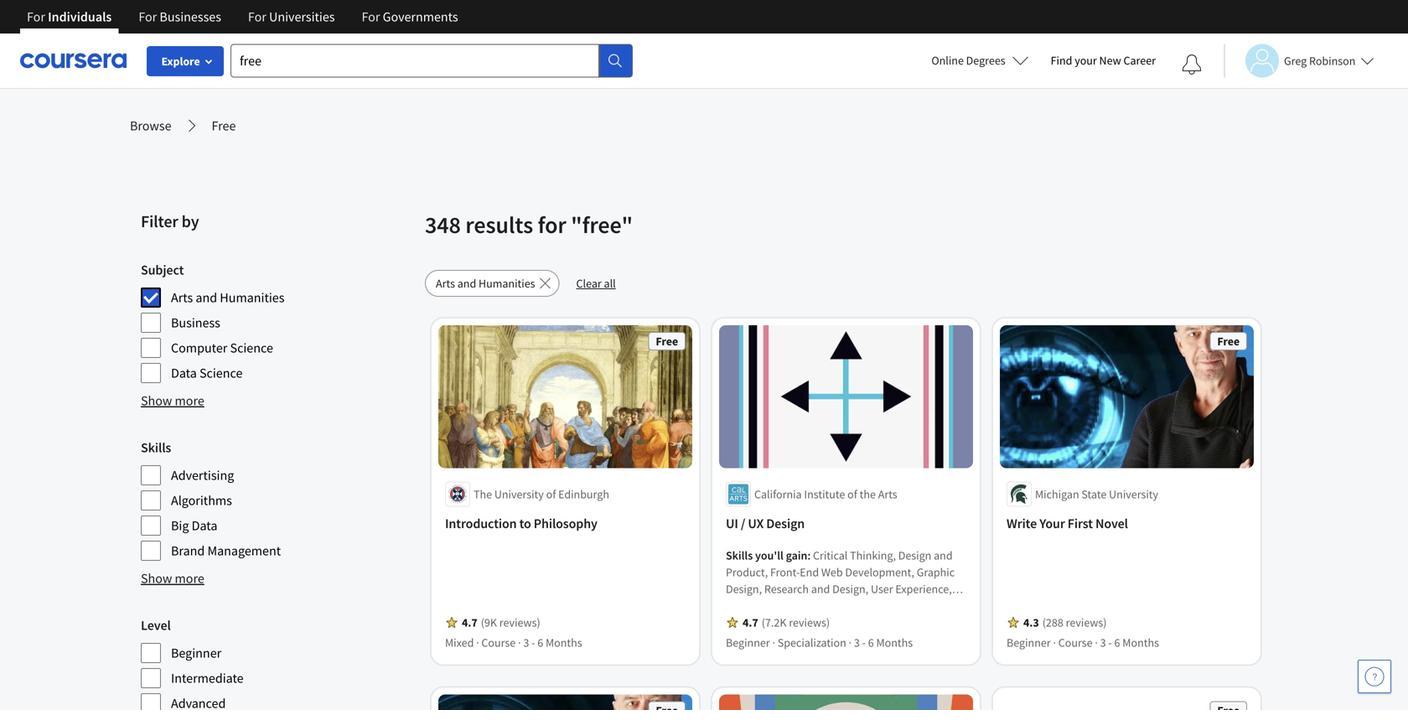 Task type: locate. For each thing, give the bounding box(es) containing it.
5 · from the left
[[1054, 635, 1057, 650]]

2 horizontal spatial free
[[1218, 334, 1240, 349]]

4 · from the left
[[849, 635, 852, 650]]

2 more from the top
[[175, 570, 204, 587]]

1 horizontal spatial web
[[936, 615, 958, 630]]

1 horizontal spatial 4.7
[[743, 615, 759, 630]]

business
[[171, 315, 220, 331]]

course
[[482, 635, 516, 650], [1059, 635, 1093, 650]]

philosophy
[[534, 515, 598, 532]]

design right ux
[[767, 515, 805, 532]]

university up write your first novel link
[[1110, 487, 1159, 502]]

design, up visualization on the bottom right
[[807, 598, 843, 613]]

arts right the
[[879, 487, 898, 502]]

skills
[[141, 439, 171, 456], [726, 548, 753, 563]]

· down (7.2k
[[773, 635, 776, 650]]

for
[[538, 210, 567, 239]]

ui
[[726, 515, 739, 532]]

intermediate
[[171, 670, 244, 687]]

course down the 4.3 (288 reviews)
[[1059, 635, 1093, 650]]

1 horizontal spatial -
[[863, 635, 866, 650]]

and down 348
[[458, 276, 477, 291]]

show more button down data science
[[141, 391, 204, 411]]

3 for from the left
[[248, 8, 267, 25]]

beginner down (7.2k
[[726, 635, 770, 650]]

None search field
[[231, 44, 633, 78]]

1 course from the left
[[482, 635, 516, 650]]

1 6 from the left
[[538, 635, 544, 650]]

all
[[604, 276, 616, 291]]

0 horizontal spatial design
[[767, 515, 805, 532]]

0 vertical spatial data
[[171, 365, 197, 382]]

1 vertical spatial show more button
[[141, 569, 204, 589]]

beginner inside level 'group'
[[171, 645, 222, 662]]

design
[[767, 515, 805, 532], [899, 548, 932, 563]]

3 down the 4.7 (9k reviews)
[[524, 635, 529, 650]]

of left the
[[848, 487, 858, 502]]

2 horizontal spatial 6
[[1115, 635, 1121, 650]]

and up the business
[[196, 289, 217, 306]]

show more down data science
[[141, 393, 204, 409]]

reviews)
[[500, 615, 541, 630], [789, 615, 830, 630], [1066, 615, 1107, 630]]

data down computer
[[171, 365, 197, 382]]

science up data science
[[230, 340, 273, 356]]

3 months from the left
[[1123, 635, 1160, 650]]

(computer
[[829, 615, 882, 630]]

1 · from the left
[[476, 635, 479, 650]]

browse
[[130, 117, 172, 134]]

2 horizontal spatial months
[[1123, 635, 1160, 650]]

show down data science
[[141, 393, 172, 409]]

3
[[524, 635, 529, 650], [854, 635, 860, 650], [1101, 635, 1107, 650]]

user up (computer
[[845, 598, 868, 613]]

1 horizontal spatial arts and humanities
[[436, 276, 536, 291]]

design, down product, at the right
[[726, 582, 762, 597]]

show
[[141, 393, 172, 409], [141, 570, 172, 587]]

1 horizontal spatial free
[[656, 334, 678, 349]]

the
[[474, 487, 492, 502]]

1 vertical spatial skills
[[726, 548, 753, 563]]

strategy
[[765, 632, 805, 647]]

(7.2k
[[762, 615, 787, 630]]

0 vertical spatial show more
[[141, 393, 204, 409]]

for left businesses
[[139, 8, 157, 25]]

0 horizontal spatial 6
[[538, 635, 544, 650]]

0 horizontal spatial 3
[[524, 635, 529, 650]]

0 vertical spatial show
[[141, 393, 172, 409]]

more
[[175, 393, 204, 409], [175, 570, 204, 587]]

graphics),
[[885, 615, 934, 630]]

help center image
[[1365, 667, 1386, 687]]

2 of from the left
[[848, 487, 858, 502]]

1 show from the top
[[141, 393, 172, 409]]

1 4.7 from the left
[[462, 615, 478, 630]]

1 horizontal spatial months
[[877, 635, 913, 650]]

course for to
[[482, 635, 516, 650]]

2 university from the left
[[1110, 487, 1159, 502]]

-
[[532, 635, 535, 650], [863, 635, 866, 650], [1109, 635, 1113, 650]]

course down the 4.7 (9k reviews)
[[482, 635, 516, 650]]

1 more from the top
[[175, 393, 204, 409]]

0 vertical spatial web
[[822, 565, 843, 580]]

arts and humanities down results
[[436, 276, 536, 291]]

2 show more button from the top
[[141, 569, 204, 589]]

humanities up computer science
[[220, 289, 285, 306]]

0 horizontal spatial web
[[822, 565, 843, 580]]

4.7 left (7.2k
[[743, 615, 759, 630]]

3 - from the left
[[1109, 635, 1113, 650]]

beginner for beginner · specialization · 3 - 6 months
[[726, 635, 770, 650]]

data inside subject group
[[171, 365, 197, 382]]

3 down the 4.3 (288 reviews)
[[1101, 635, 1107, 650]]

·
[[476, 635, 479, 650], [518, 635, 521, 650], [773, 635, 776, 650], [849, 635, 852, 650], [1054, 635, 1057, 650], [1096, 635, 1099, 650]]

months
[[546, 635, 583, 650], [877, 635, 913, 650], [1123, 635, 1160, 650]]

humanities down results
[[479, 276, 536, 291]]

arts up the business
[[171, 289, 193, 306]]

1 show more from the top
[[141, 393, 204, 409]]

1 horizontal spatial arts
[[436, 276, 455, 291]]

· down the 4.3 (288 reviews)
[[1096, 635, 1099, 650]]

1 months from the left
[[546, 635, 583, 650]]

/
[[741, 515, 746, 532]]

the
[[860, 487, 876, 502]]

beginner for beginner
[[171, 645, 222, 662]]

4.3 (288 reviews)
[[1024, 615, 1107, 630]]

subject
[[141, 262, 184, 278]]

humanities inside subject group
[[220, 289, 285, 306]]

show notifications image
[[1183, 55, 1203, 75]]

0 vertical spatial science
[[230, 340, 273, 356]]

arts down 348
[[436, 276, 455, 291]]

- for write
[[1109, 635, 1113, 650]]

advertising
[[171, 467, 234, 484]]

for for governments
[[362, 8, 380, 25]]

and down end
[[812, 582, 831, 597]]

2 months from the left
[[877, 635, 913, 650]]

3 down (computer
[[854, 635, 860, 650]]

ui / ux design link
[[726, 514, 967, 534]]

2 · from the left
[[518, 635, 521, 650]]

skills up product, at the right
[[726, 548, 753, 563]]

reviews) up specialization
[[789, 615, 830, 630]]

data
[[171, 365, 197, 382], [192, 517, 218, 534]]

1 horizontal spatial of
[[848, 487, 858, 502]]

2 for from the left
[[139, 8, 157, 25]]

2 show more from the top
[[141, 570, 204, 587]]

show more for data science
[[141, 393, 204, 409]]

and up graphic
[[934, 548, 953, 563]]

for left individuals
[[27, 8, 45, 25]]

university up introduction to philosophy
[[495, 487, 544, 502]]

1 horizontal spatial skills
[[726, 548, 753, 563]]

3 6 from the left
[[1115, 635, 1121, 650]]

1 3 from the left
[[524, 635, 529, 650]]

you'll
[[756, 548, 784, 563]]

0 horizontal spatial -
[[532, 635, 535, 650]]

banner navigation
[[13, 0, 472, 34]]

browse link
[[130, 116, 172, 136]]

· down the (288
[[1054, 635, 1057, 650]]

1 horizontal spatial beginner
[[726, 635, 770, 650]]

1 horizontal spatial humanities
[[479, 276, 536, 291]]

2 horizontal spatial -
[[1109, 635, 1113, 650]]

0 horizontal spatial months
[[546, 635, 583, 650]]

graphic
[[917, 565, 955, 580]]

2 horizontal spatial reviews)
[[1066, 615, 1107, 630]]

show more button down brand in the left bottom of the page
[[141, 569, 204, 589]]

3 for introduction
[[524, 635, 529, 650]]

1 vertical spatial design
[[899, 548, 932, 563]]

computer science
[[171, 340, 273, 356]]

edinburgh
[[559, 487, 610, 502]]

0 horizontal spatial 4.7
[[462, 615, 478, 630]]

of up introduction to philosophy link on the bottom
[[546, 487, 556, 502]]

beginner down 4.3
[[1007, 635, 1051, 650]]

web
[[822, 565, 843, 580], [936, 615, 958, 630]]

0 horizontal spatial humanities
[[220, 289, 285, 306]]

web down the visual
[[936, 615, 958, 630]]

for businesses
[[139, 8, 221, 25]]

1 show more button from the top
[[141, 391, 204, 411]]

2 4.7 from the left
[[743, 615, 759, 630]]

2 horizontal spatial beginner
[[1007, 635, 1051, 650]]

arts and humanities up the business
[[171, 289, 285, 306]]

arts inside button
[[436, 276, 455, 291]]

for left the governments at the top left of page
[[362, 8, 380, 25]]

more down brand in the left bottom of the page
[[175, 570, 204, 587]]

1 horizontal spatial university
[[1110, 487, 1159, 502]]

individuals
[[48, 8, 112, 25]]

4.7 for 4.7 (9k reviews)
[[462, 615, 478, 630]]

1 for from the left
[[27, 8, 45, 25]]

first
[[1068, 515, 1094, 532]]

3 reviews) from the left
[[1066, 615, 1107, 630]]

2 horizontal spatial 3
[[1101, 635, 1107, 650]]

design, down experience
[[726, 615, 762, 630]]

2 show from the top
[[141, 570, 172, 587]]

ui / ux design
[[726, 515, 805, 532]]

for left universities
[[248, 8, 267, 25]]

design up graphic
[[899, 548, 932, 563]]

1 horizontal spatial 6
[[869, 635, 874, 650]]

· down the 4.7 (9k reviews)
[[518, 635, 521, 650]]

university
[[495, 487, 544, 502], [1110, 487, 1159, 502]]

0 horizontal spatial course
[[482, 635, 516, 650]]

greg robinson button
[[1224, 44, 1375, 78]]

design,
[[726, 582, 762, 597], [833, 582, 869, 597], [807, 598, 843, 613], [726, 615, 762, 630], [726, 632, 762, 647]]

0 horizontal spatial beginner
[[171, 645, 222, 662]]

brand management
[[171, 543, 281, 559]]

more for data
[[175, 393, 204, 409]]

data inside skills group
[[192, 517, 218, 534]]

degrees
[[967, 53, 1006, 68]]

online degrees button
[[919, 42, 1043, 79]]

beginner
[[726, 635, 770, 650], [1007, 635, 1051, 650], [171, 645, 222, 662]]

skills inside group
[[141, 439, 171, 456]]

mixed
[[445, 635, 474, 650]]

and inside arts and humanities button
[[458, 276, 477, 291]]

1 vertical spatial show
[[141, 570, 172, 587]]

thinking,
[[851, 548, 897, 563]]

0 horizontal spatial arts
[[171, 289, 193, 306]]

3 for write
[[1101, 635, 1107, 650]]

348
[[425, 210, 461, 239]]

4.7 left (9k
[[462, 615, 478, 630]]

clear all button
[[567, 270, 626, 297]]

show down brand in the left bottom of the page
[[141, 570, 172, 587]]

reviews) up beginner · course · 3 - 6 months at the right
[[1066, 615, 1107, 630]]

science down computer science
[[200, 365, 243, 382]]

free
[[212, 117, 236, 134], [656, 334, 678, 349], [1218, 334, 1240, 349]]

of for introduction to philosophy
[[546, 487, 556, 502]]

0 horizontal spatial skills
[[141, 439, 171, 456]]

0 horizontal spatial of
[[546, 487, 556, 502]]

0 vertical spatial skills
[[141, 439, 171, 456]]

user down the development,
[[871, 582, 894, 597]]

skills up advertising
[[141, 439, 171, 456]]

show for brand
[[141, 570, 172, 587]]

web down critical
[[822, 565, 843, 580]]

2 course from the left
[[1059, 635, 1093, 650]]

1 horizontal spatial user
[[845, 598, 868, 613]]

data right big
[[192, 517, 218, 534]]

management
[[208, 543, 281, 559]]

6
[[538, 635, 544, 650], [869, 635, 874, 650], [1115, 635, 1121, 650]]

1 horizontal spatial reviews)
[[789, 615, 830, 630]]

2 reviews) from the left
[[789, 615, 830, 630]]

1 horizontal spatial course
[[1059, 635, 1093, 650]]

6 for write
[[1115, 635, 1121, 650]]

and inside subject group
[[196, 289, 217, 306]]

more down data science
[[175, 393, 204, 409]]

1 - from the left
[[532, 635, 535, 650]]

3 3 from the left
[[1101, 635, 1107, 650]]

1 horizontal spatial 3
[[854, 635, 860, 650]]

1 vertical spatial science
[[200, 365, 243, 382]]

reviews) up the mixed · course · 3 - 6 months
[[500, 615, 541, 630]]

0 vertical spatial more
[[175, 393, 204, 409]]

free for introduction to philosophy
[[656, 334, 678, 349]]

experience
[[751, 598, 805, 613]]

1 reviews) from the left
[[500, 615, 541, 630]]

greg robinson
[[1285, 53, 1356, 68]]

arts and humanities
[[436, 276, 536, 291], [171, 289, 285, 306]]

4.7
[[462, 615, 478, 630], [743, 615, 759, 630]]

arts and humanities inside button
[[436, 276, 536, 291]]

user down product, at the right
[[726, 598, 749, 613]]

arts inside subject group
[[171, 289, 193, 306]]

1 horizontal spatial design
[[899, 548, 932, 563]]

1 vertical spatial data
[[192, 517, 218, 534]]

show more down brand in the left bottom of the page
[[141, 570, 204, 587]]

0 horizontal spatial arts and humanities
[[171, 289, 285, 306]]

online degrees
[[932, 53, 1006, 68]]

1 of from the left
[[546, 487, 556, 502]]

level group
[[141, 616, 415, 710]]

1 vertical spatial show more
[[141, 570, 204, 587]]

design, down (7.2k
[[726, 632, 762, 647]]

find your new career link
[[1043, 50, 1165, 71]]

course for your
[[1059, 635, 1093, 650]]

beginner up intermediate
[[171, 645, 222, 662]]

big
[[171, 517, 189, 534]]

· right mixed
[[476, 635, 479, 650]]

results
[[466, 210, 533, 239]]

algorithms
[[171, 492, 232, 509]]

1 vertical spatial more
[[175, 570, 204, 587]]

for
[[27, 8, 45, 25], [139, 8, 157, 25], [248, 8, 267, 25], [362, 8, 380, 25]]

4 for from the left
[[362, 8, 380, 25]]

greg
[[1285, 53, 1308, 68]]

0 vertical spatial show more button
[[141, 391, 204, 411]]

0 horizontal spatial reviews)
[[500, 615, 541, 630]]

2 3 from the left
[[854, 635, 860, 650]]

0 horizontal spatial university
[[495, 487, 544, 502]]

· down (computer
[[849, 635, 852, 650]]



Task type: vqa. For each thing, say whether or not it's contained in the screenshot.
Experience
yes



Task type: describe. For each thing, give the bounding box(es) containing it.
beginner · course · 3 - 6 months
[[1007, 635, 1160, 650]]

governments
[[383, 8, 458, 25]]

4.7 for 4.7 (7.2k reviews)
[[743, 615, 759, 630]]

universities
[[269, 8, 335, 25]]

mixed · course · 3 - 6 months
[[445, 635, 583, 650]]

2 horizontal spatial arts
[[879, 487, 898, 502]]

science for data science
[[200, 365, 243, 382]]

for individuals
[[27, 8, 112, 25]]

ux
[[748, 515, 764, 532]]

introduction to philosophy
[[445, 515, 598, 532]]

humanities inside button
[[479, 276, 536, 291]]

computer
[[171, 340, 228, 356]]

show more button for brand
[[141, 569, 204, 589]]

for governments
[[362, 8, 458, 25]]

reviews) for introduction
[[500, 615, 541, 630]]

clear
[[577, 276, 602, 291]]

career
[[1124, 53, 1157, 68]]

specialization
[[778, 635, 847, 650]]

show more button for data
[[141, 391, 204, 411]]

critical thinking, design and product, front-end web development, graphic design, research and design, user experience, user experience design, user research, visual design, visualization (computer graphics), web design, strategy
[[726, 548, 958, 647]]

6 · from the left
[[1096, 635, 1099, 650]]

brand
[[171, 543, 205, 559]]

product,
[[726, 565, 768, 580]]

(9k
[[481, 615, 497, 630]]

1 vertical spatial web
[[936, 615, 958, 630]]

big data
[[171, 517, 218, 534]]

level
[[141, 617, 171, 634]]

new
[[1100, 53, 1122, 68]]

What do you want to learn? text field
[[231, 44, 600, 78]]

write your first novel
[[1007, 515, 1129, 532]]

- for introduction
[[532, 635, 535, 650]]

2 horizontal spatial user
[[871, 582, 894, 597]]

research
[[765, 582, 809, 597]]

1 university from the left
[[495, 487, 544, 502]]

0 horizontal spatial free
[[212, 117, 236, 134]]

by
[[182, 211, 199, 232]]

novel
[[1096, 515, 1129, 532]]

skills you'll gain :
[[726, 548, 814, 563]]

find
[[1051, 53, 1073, 68]]

months for introduction to philosophy
[[546, 635, 583, 650]]

find your new career
[[1051, 53, 1157, 68]]

clear all
[[577, 276, 616, 291]]

to
[[520, 515, 531, 532]]

4.7 (9k reviews)
[[462, 615, 541, 630]]

robinson
[[1310, 53, 1356, 68]]

your
[[1075, 53, 1098, 68]]

introduction
[[445, 515, 517, 532]]

design, down the development,
[[833, 582, 869, 597]]

data science
[[171, 365, 243, 382]]

0 horizontal spatial user
[[726, 598, 749, 613]]

explore
[[161, 54, 200, 69]]

subject group
[[141, 260, 415, 384]]

3 · from the left
[[773, 635, 776, 650]]

beginner for beginner · course · 3 - 6 months
[[1007, 635, 1051, 650]]

skills group
[[141, 438, 415, 562]]

coursera image
[[20, 47, 127, 74]]

show more for brand management
[[141, 570, 204, 587]]

front-
[[771, 565, 800, 580]]

reviews) for write
[[1066, 615, 1107, 630]]

for for individuals
[[27, 8, 45, 25]]

months for write your first novel
[[1123, 635, 1160, 650]]

michigan state university
[[1036, 487, 1159, 502]]

state
[[1082, 487, 1107, 502]]

of for ui / ux design
[[848, 487, 858, 502]]

critical
[[814, 548, 848, 563]]

explore button
[[147, 46, 224, 76]]

introduction to philosophy link
[[445, 514, 686, 534]]

4.7 (7.2k reviews)
[[743, 615, 830, 630]]

skills for skills you'll gain :
[[726, 548, 753, 563]]

your
[[1040, 515, 1066, 532]]

6 for introduction
[[538, 635, 544, 650]]

skills for skills
[[141, 439, 171, 456]]

(288
[[1043, 615, 1064, 630]]

filter by
[[141, 211, 199, 232]]

design inside critical thinking, design and product, front-end web development, graphic design, research and design, user experience, user experience design, user research, visual design, visualization (computer graphics), web design, strategy
[[899, 548, 932, 563]]

arts and humanities inside subject group
[[171, 289, 285, 306]]

research,
[[870, 598, 918, 613]]

filter
[[141, 211, 178, 232]]

4.3
[[1024, 615, 1040, 630]]

for for businesses
[[139, 8, 157, 25]]

the university of edinburgh
[[474, 487, 610, 502]]

end
[[800, 565, 819, 580]]

free for write your first novel
[[1218, 334, 1240, 349]]

show for data
[[141, 393, 172, 409]]

arts and humanities button
[[425, 270, 560, 297]]

online
[[932, 53, 964, 68]]

2 - from the left
[[863, 635, 866, 650]]

write your first novel link
[[1007, 514, 1248, 534]]

more for brand
[[175, 570, 204, 587]]

visualization
[[765, 615, 827, 630]]

institute
[[805, 487, 846, 502]]

348 results for "free"
[[425, 210, 633, 239]]

0 vertical spatial design
[[767, 515, 805, 532]]

science for computer science
[[230, 340, 273, 356]]

2 6 from the left
[[869, 635, 874, 650]]

visual
[[920, 598, 949, 613]]

businesses
[[160, 8, 221, 25]]

michigan
[[1036, 487, 1080, 502]]

write
[[1007, 515, 1038, 532]]

gain
[[786, 548, 808, 563]]

for for universities
[[248, 8, 267, 25]]

development,
[[846, 565, 915, 580]]

:
[[808, 548, 811, 563]]



